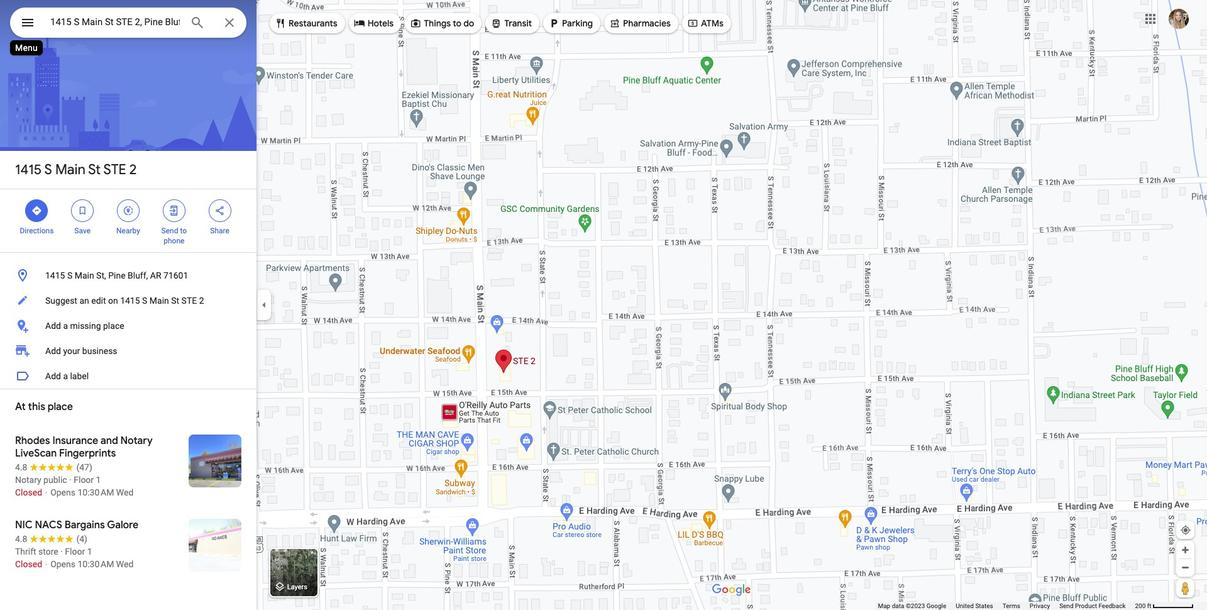 Task type: vqa. For each thing, say whether or not it's contained in the screenshot.
the opens inside Thrift Store · Floor 1 Closed ⋅ Opens 10:30 Am Wed
yes



Task type: locate. For each thing, give the bounding box(es) containing it.
to
[[453, 18, 462, 29], [180, 226, 187, 235]]

⋅ for nacs
[[44, 559, 48, 569]]

200 ft
[[1136, 603, 1152, 610]]

1 wed from the top
[[116, 488, 134, 498]]

 restaurants
[[275, 16, 338, 30]]

⋅
[[44, 488, 48, 498], [44, 559, 48, 569]]

an
[[80, 296, 89, 306]]

opens for nacs
[[50, 559, 75, 569]]

2 4.8 from the top
[[15, 534, 27, 544]]

0 vertical spatial 1
[[96, 475, 101, 485]]

main for st,
[[75, 270, 94, 281]]

opens inside notary public · floor 1 closed ⋅ opens 10:30 am wed
[[50, 488, 75, 498]]

1 4.8 from the top
[[15, 462, 27, 472]]

floor for insurance
[[74, 475, 94, 485]]

3 add from the top
[[45, 371, 61, 381]]

10:30 am inside thrift store · floor 1 closed ⋅ opens 10:30 am wed
[[78, 559, 114, 569]]

1 opens from the top
[[50, 488, 75, 498]]

closed
[[15, 488, 42, 498], [15, 559, 42, 569]]

notary left public
[[15, 475, 41, 485]]

0 vertical spatial ·
[[69, 475, 72, 485]]

0 vertical spatial opens
[[50, 488, 75, 498]]

to left do
[[453, 18, 462, 29]]

1 vertical spatial 10:30 am
[[78, 559, 114, 569]]

notary public · floor 1 closed ⋅ opens 10:30 am wed
[[15, 475, 134, 498]]

send product feedback
[[1060, 603, 1126, 610]]

nacs
[[35, 519, 62, 532]]

· for nacs
[[61, 547, 63, 557]]

0 vertical spatial 4.8
[[15, 462, 27, 472]]

notary right 'and' at left
[[120, 435, 153, 447]]

at this place
[[15, 401, 73, 413]]

0 horizontal spatial 1415
[[15, 161, 42, 179]]

· for insurance
[[69, 475, 72, 485]]

2 left collapse side panel 'icon'
[[199, 296, 204, 306]]

0 vertical spatial notary
[[120, 435, 153, 447]]

add for add a label
[[45, 371, 61, 381]]

2 up 
[[129, 161, 137, 179]]

wed inside thrift store · floor 1 closed ⋅ opens 10:30 am wed
[[116, 559, 134, 569]]

4.8 for rhodes insurance and notary livescan fingerprints
[[15, 462, 27, 472]]

71601
[[164, 270, 188, 281]]

your
[[63, 346, 80, 356]]

edit
[[91, 296, 106, 306]]

0 horizontal spatial send
[[161, 226, 178, 235]]

main
[[55, 161, 85, 179], [75, 270, 94, 281], [150, 296, 169, 306]]

floor
[[74, 475, 94, 485], [65, 547, 85, 557]]

place right the this
[[48, 401, 73, 413]]

0 vertical spatial send
[[161, 226, 178, 235]]

0 vertical spatial ⋅
[[44, 488, 48, 498]]

wed down galore
[[116, 559, 134, 569]]

1 horizontal spatial 2
[[199, 296, 204, 306]]

0 vertical spatial a
[[63, 321, 68, 331]]

1 horizontal spatial 1
[[96, 475, 101, 485]]

zoom in image
[[1181, 545, 1191, 555]]

main down ar
[[150, 296, 169, 306]]

200
[[1136, 603, 1146, 610]]

footer
[[878, 602, 1136, 610]]

2 vertical spatial add
[[45, 371, 61, 381]]

privacy
[[1030, 603, 1051, 610]]

add down suggest
[[45, 321, 61, 331]]

show street view coverage image
[[1177, 579, 1195, 598]]

 parking
[[549, 16, 593, 30]]

⋅ down public
[[44, 488, 48, 498]]

product
[[1076, 603, 1098, 610]]

1 vertical spatial ⋅
[[44, 559, 48, 569]]

2 opens from the top
[[50, 559, 75, 569]]

0 vertical spatial closed
[[15, 488, 42, 498]]

2 wed from the top
[[116, 559, 134, 569]]

2 a from the top
[[63, 371, 68, 381]]

0 horizontal spatial ste
[[104, 161, 126, 179]]

livescan
[[15, 447, 57, 460]]

add left your
[[45, 346, 61, 356]]

1 vertical spatial 4.8
[[15, 534, 27, 544]]

0 vertical spatial 2
[[129, 161, 137, 179]]

·
[[69, 475, 72, 485], [61, 547, 63, 557]]

0 vertical spatial 10:30 am
[[78, 488, 114, 498]]

10:30 am down (4)
[[78, 559, 114, 569]]

0 horizontal spatial ·
[[61, 547, 63, 557]]

store
[[38, 547, 58, 557]]

0 vertical spatial st
[[88, 161, 101, 179]]

at
[[15, 401, 26, 413]]

1
[[96, 475, 101, 485], [87, 547, 92, 557]]

floor inside thrift store · floor 1 closed ⋅ opens 10:30 am wed
[[65, 547, 85, 557]]

send
[[161, 226, 178, 235], [1060, 603, 1074, 610]]

1 vertical spatial ste
[[182, 296, 197, 306]]

2 closed from the top
[[15, 559, 42, 569]]

place down on at the left
[[103, 321, 124, 331]]

1 horizontal spatial to
[[453, 18, 462, 29]]

closed for nic nacs bargains galore
[[15, 559, 42, 569]]

1 for bargains
[[87, 547, 92, 557]]

st inside button
[[171, 296, 179, 306]]

· right store
[[61, 547, 63, 557]]

0 vertical spatial ste
[[104, 161, 126, 179]]

ste
[[104, 161, 126, 179], [182, 296, 197, 306]]

1 ⋅ from the top
[[44, 488, 48, 498]]

st
[[88, 161, 101, 179], [171, 296, 179, 306]]

s down bluff,
[[142, 296, 147, 306]]

1 down fingerprints
[[96, 475, 101, 485]]

a left label
[[63, 371, 68, 381]]

4.8
[[15, 462, 27, 472], [15, 534, 27, 544]]

feedback
[[1099, 603, 1126, 610]]

1 vertical spatial send
[[1060, 603, 1074, 610]]


[[549, 16, 560, 30]]

1 vertical spatial st
[[171, 296, 179, 306]]

1 vertical spatial to
[[180, 226, 187, 235]]

2 ⋅ from the top
[[44, 559, 48, 569]]

0 vertical spatial main
[[55, 161, 85, 179]]

0 vertical spatial add
[[45, 321, 61, 331]]

terms
[[1003, 603, 1021, 610]]

ste inside button
[[182, 296, 197, 306]]

ste up 
[[104, 161, 126, 179]]

1 vertical spatial 1
[[87, 547, 92, 557]]

thrift
[[15, 547, 36, 557]]

1 10:30 am from the top
[[78, 488, 114, 498]]

place inside button
[[103, 321, 124, 331]]

1 horizontal spatial 1415
[[45, 270, 65, 281]]

footer inside google maps element
[[878, 602, 1136, 610]]

1 add from the top
[[45, 321, 61, 331]]

1415 right on at the left
[[120, 296, 140, 306]]

⋅ for insurance
[[44, 488, 48, 498]]

closed inside thrift store · floor 1 closed ⋅ opens 10:30 am wed
[[15, 559, 42, 569]]

add
[[45, 321, 61, 331], [45, 346, 61, 356], [45, 371, 61, 381]]

floor down (47)
[[74, 475, 94, 485]]

· inside notary public · floor 1 closed ⋅ opens 10:30 am wed
[[69, 475, 72, 485]]

1 down (4)
[[87, 547, 92, 557]]

closed up nic
[[15, 488, 42, 498]]

send for send product feedback
[[1060, 603, 1074, 610]]

s up directions
[[44, 161, 52, 179]]

2 add from the top
[[45, 346, 61, 356]]

0 horizontal spatial place
[[48, 401, 73, 413]]

4.8 down livescan
[[15, 462, 27, 472]]

1 vertical spatial floor
[[65, 547, 85, 557]]

send up phone
[[161, 226, 178, 235]]

0 horizontal spatial 1
[[87, 547, 92, 557]]

1 vertical spatial wed
[[116, 559, 134, 569]]

insurance
[[52, 435, 98, 447]]

2 horizontal spatial s
[[142, 296, 147, 306]]

1 vertical spatial add
[[45, 346, 61, 356]]

1 inside notary public · floor 1 closed ⋅ opens 10:30 am wed
[[96, 475, 101, 485]]

0 horizontal spatial 2
[[129, 161, 137, 179]]

0 vertical spatial floor
[[74, 475, 94, 485]]

footer containing map data ©2023 google
[[878, 602, 1136, 610]]

add left label
[[45, 371, 61, 381]]

0 horizontal spatial to
[[180, 226, 187, 235]]

0 vertical spatial s
[[44, 161, 52, 179]]

10:30 am
[[78, 488, 114, 498], [78, 559, 114, 569]]

to up phone
[[180, 226, 187, 235]]

wed up galore
[[116, 488, 134, 498]]

s
[[44, 161, 52, 179], [67, 270, 72, 281], [142, 296, 147, 306]]

main up 
[[55, 161, 85, 179]]

1415 up 
[[15, 161, 42, 179]]

this
[[28, 401, 45, 413]]

1 vertical spatial a
[[63, 371, 68, 381]]

2 horizontal spatial 1415
[[120, 296, 140, 306]]

1 horizontal spatial place
[[103, 321, 124, 331]]

send product feedback button
[[1060, 602, 1126, 610]]

add a missing place
[[45, 321, 124, 331]]

©2023
[[906, 603, 926, 610]]

closed inside notary public · floor 1 closed ⋅ opens 10:30 am wed
[[15, 488, 42, 498]]

⋅ inside thrift store · floor 1 closed ⋅ opens 10:30 am wed
[[44, 559, 48, 569]]

1 horizontal spatial notary
[[120, 435, 153, 447]]

0 vertical spatial to
[[453, 18, 462, 29]]

ste down '71601'
[[182, 296, 197, 306]]

1 for and
[[96, 475, 101, 485]]

st up "actions for 1415 s main st ste 2" region at the left of the page
[[88, 161, 101, 179]]

None field
[[50, 14, 180, 30]]

1 horizontal spatial send
[[1060, 603, 1074, 610]]

a left the missing
[[63, 321, 68, 331]]

notary
[[120, 435, 153, 447], [15, 475, 41, 485]]

2
[[129, 161, 137, 179], [199, 296, 204, 306]]

1 vertical spatial s
[[67, 270, 72, 281]]

main left st,
[[75, 270, 94, 281]]

0 horizontal spatial st
[[88, 161, 101, 179]]

hotels
[[368, 18, 394, 29]]


[[610, 16, 621, 30]]

 transit
[[491, 16, 532, 30]]

suggest an edit on 1415 s main st ste 2 button
[[0, 288, 257, 313]]

closed down thrift
[[15, 559, 42, 569]]

st down '71601'
[[171, 296, 179, 306]]

opens inside thrift store · floor 1 closed ⋅ opens 10:30 am wed
[[50, 559, 75, 569]]

⋅ down store
[[44, 559, 48, 569]]

1 vertical spatial opens
[[50, 559, 75, 569]]

· inside thrift store · floor 1 closed ⋅ opens 10:30 am wed
[[61, 547, 63, 557]]

1 horizontal spatial s
[[67, 270, 72, 281]]

1 closed from the top
[[15, 488, 42, 498]]

closed for rhodes insurance and notary livescan fingerprints
[[15, 488, 42, 498]]

1 vertical spatial ·
[[61, 547, 63, 557]]

s up suggest
[[67, 270, 72, 281]]

(47)
[[76, 462, 92, 472]]

0 vertical spatial wed
[[116, 488, 134, 498]]

atms
[[701, 18, 724, 29]]

none field inside 1415 s main st ste 2, pine bluff, ar 71601 field
[[50, 14, 180, 30]]

2 inside button
[[199, 296, 204, 306]]

floor down (4)
[[65, 547, 85, 557]]

1415 s main st, pine bluff, ar 71601 button
[[0, 263, 257, 288]]

google
[[927, 603, 947, 610]]

1 horizontal spatial ste
[[182, 296, 197, 306]]


[[354, 16, 365, 30]]

2 vertical spatial s
[[142, 296, 147, 306]]

1 a from the top
[[63, 321, 68, 331]]

10:30 am inside notary public · floor 1 closed ⋅ opens 10:30 am wed
[[78, 488, 114, 498]]

1 vertical spatial notary
[[15, 475, 41, 485]]

suggest an edit on 1415 s main st ste 2
[[45, 296, 204, 306]]

4.8 up thrift
[[15, 534, 27, 544]]

· right public
[[69, 475, 72, 485]]

st,
[[96, 270, 106, 281]]

0 horizontal spatial notary
[[15, 475, 41, 485]]

1415 up suggest
[[45, 270, 65, 281]]

place
[[103, 321, 124, 331], [48, 401, 73, 413]]

1 vertical spatial closed
[[15, 559, 42, 569]]

1 horizontal spatial st
[[171, 296, 179, 306]]

 atms
[[688, 16, 724, 30]]


[[168, 204, 180, 218]]

10:30 am down (47)
[[78, 488, 114, 498]]

opens down public
[[50, 488, 75, 498]]

notary inside rhodes insurance and notary livescan fingerprints
[[120, 435, 153, 447]]

2 10:30 am from the top
[[78, 559, 114, 569]]

send inside button
[[1060, 603, 1074, 610]]

wed
[[116, 488, 134, 498], [116, 559, 134, 569]]

1415 s main st ste 2 main content
[[0, 0, 257, 610]]

1 horizontal spatial ·
[[69, 475, 72, 485]]

nic
[[15, 519, 33, 532]]

1 vertical spatial 2
[[199, 296, 204, 306]]

send left the product on the bottom right
[[1060, 603, 1074, 610]]

opens down store
[[50, 559, 75, 569]]

 things to do
[[410, 16, 474, 30]]

opens
[[50, 488, 75, 498], [50, 559, 75, 569]]

a for missing
[[63, 321, 68, 331]]

1 inside thrift store · floor 1 closed ⋅ opens 10:30 am wed
[[87, 547, 92, 557]]

1 vertical spatial main
[[75, 270, 94, 281]]

⋅ inside notary public · floor 1 closed ⋅ opens 10:30 am wed
[[44, 488, 48, 498]]

wed for rhodes insurance and notary livescan fingerprints
[[116, 488, 134, 498]]

0 vertical spatial 1415
[[15, 161, 42, 179]]

1 vertical spatial 1415
[[45, 270, 65, 281]]

floor inside notary public · floor 1 closed ⋅ opens 10:30 am wed
[[74, 475, 94, 485]]

0 vertical spatial place
[[103, 321, 124, 331]]

0 horizontal spatial s
[[44, 161, 52, 179]]

1 vertical spatial place
[[48, 401, 73, 413]]

collapse side panel image
[[257, 298, 271, 312]]

send inside send to phone
[[161, 226, 178, 235]]

wed inside notary public · floor 1 closed ⋅ opens 10:30 am wed
[[116, 488, 134, 498]]



Task type: describe. For each thing, give the bounding box(es) containing it.
notary inside notary public · floor 1 closed ⋅ opens 10:30 am wed
[[15, 475, 41, 485]]

add a label button
[[0, 364, 257, 389]]

4.8 stars 4 reviews image
[[15, 533, 87, 545]]

4.8 stars 47 reviews image
[[15, 461, 92, 474]]

phone
[[164, 237, 185, 245]]

ft
[[1148, 603, 1152, 610]]

10:30 am for and
[[78, 488, 114, 498]]

nic nacs bargains galore
[[15, 519, 139, 532]]

united
[[956, 603, 974, 610]]

google account: michelle dermenjian  
(michelle.dermenjian@adept.ai) image
[[1169, 9, 1190, 29]]

2 vertical spatial main
[[150, 296, 169, 306]]

1415 S Main St STE 2, Pine Bluff, AR 71601 field
[[10, 8, 247, 38]]


[[410, 16, 422, 30]]


[[31, 204, 42, 218]]

4.8 for nic nacs bargains galore
[[15, 534, 27, 544]]


[[123, 204, 134, 218]]

zoom out image
[[1181, 563, 1191, 572]]


[[20, 14, 35, 31]]

1415 s main st ste 2
[[15, 161, 137, 179]]

thrift store · floor 1 closed ⋅ opens 10:30 am wed
[[15, 547, 134, 569]]

terms button
[[1003, 602, 1021, 610]]

directions
[[20, 226, 54, 235]]

label
[[70, 371, 89, 381]]

to inside send to phone
[[180, 226, 187, 235]]

things
[[424, 18, 451, 29]]

data
[[892, 603, 905, 610]]

2 vertical spatial 1415
[[120, 296, 140, 306]]

s for 1415 s main st ste 2
[[44, 161, 52, 179]]

parking
[[562, 18, 593, 29]]

1415 s main st, pine bluff, ar 71601
[[45, 270, 188, 281]]


[[275, 16, 286, 30]]


[[214, 204, 226, 218]]

ar
[[150, 270, 161, 281]]

suggest
[[45, 296, 77, 306]]

(4)
[[76, 534, 87, 544]]

missing
[[70, 321, 101, 331]]

nearby
[[116, 226, 140, 235]]

bargains
[[65, 519, 105, 532]]

do
[[464, 18, 474, 29]]

save
[[74, 226, 91, 235]]

public
[[43, 475, 67, 485]]

 button
[[10, 8, 45, 40]]

 search field
[[10, 8, 247, 40]]

show your location image
[[1181, 525, 1192, 536]]


[[491, 16, 502, 30]]


[[688, 16, 699, 30]]

1415 for 1415 s main st, pine bluff, ar 71601
[[45, 270, 65, 281]]

united states
[[956, 603, 994, 610]]

states
[[976, 603, 994, 610]]

united states button
[[956, 602, 994, 610]]

 pharmacies
[[610, 16, 671, 30]]

add your business link
[[0, 338, 257, 364]]

on
[[108, 296, 118, 306]]

actions for 1415 s main st ste 2 region
[[0, 189, 257, 252]]

s for 1415 s main st, pine bluff, ar 71601
[[67, 270, 72, 281]]

add your business
[[45, 346, 117, 356]]

business
[[82, 346, 117, 356]]

pine
[[108, 270, 126, 281]]

1415 for 1415 s main st ste 2
[[15, 161, 42, 179]]

opens for insurance
[[50, 488, 75, 498]]

add a missing place button
[[0, 313, 257, 338]]

layers
[[287, 583, 308, 592]]

and
[[101, 435, 118, 447]]

main for st
[[55, 161, 85, 179]]

10:30 am for bargains
[[78, 559, 114, 569]]

restaurants
[[289, 18, 338, 29]]

a for label
[[63, 371, 68, 381]]

 hotels
[[354, 16, 394, 30]]

galore
[[107, 519, 139, 532]]

privacy button
[[1030, 602, 1051, 610]]

floor for nacs
[[65, 547, 85, 557]]

200 ft button
[[1136, 603, 1195, 610]]

fingerprints
[[59, 447, 116, 460]]

send for send to phone
[[161, 226, 178, 235]]

add a label
[[45, 371, 89, 381]]

bluff,
[[128, 270, 148, 281]]

add for add a missing place
[[45, 321, 61, 331]]

to inside  things to do
[[453, 18, 462, 29]]

transit
[[505, 18, 532, 29]]

pharmacies
[[623, 18, 671, 29]]

share
[[210, 226, 230, 235]]

send to phone
[[161, 226, 187, 245]]


[[77, 204, 88, 218]]

rhodes insurance and notary livescan fingerprints
[[15, 435, 153, 460]]

map
[[878, 603, 891, 610]]

add for add your business
[[45, 346, 61, 356]]

map data ©2023 google
[[878, 603, 947, 610]]

wed for nic nacs bargains galore
[[116, 559, 134, 569]]

google maps element
[[0, 0, 1208, 610]]

rhodes
[[15, 435, 50, 447]]



